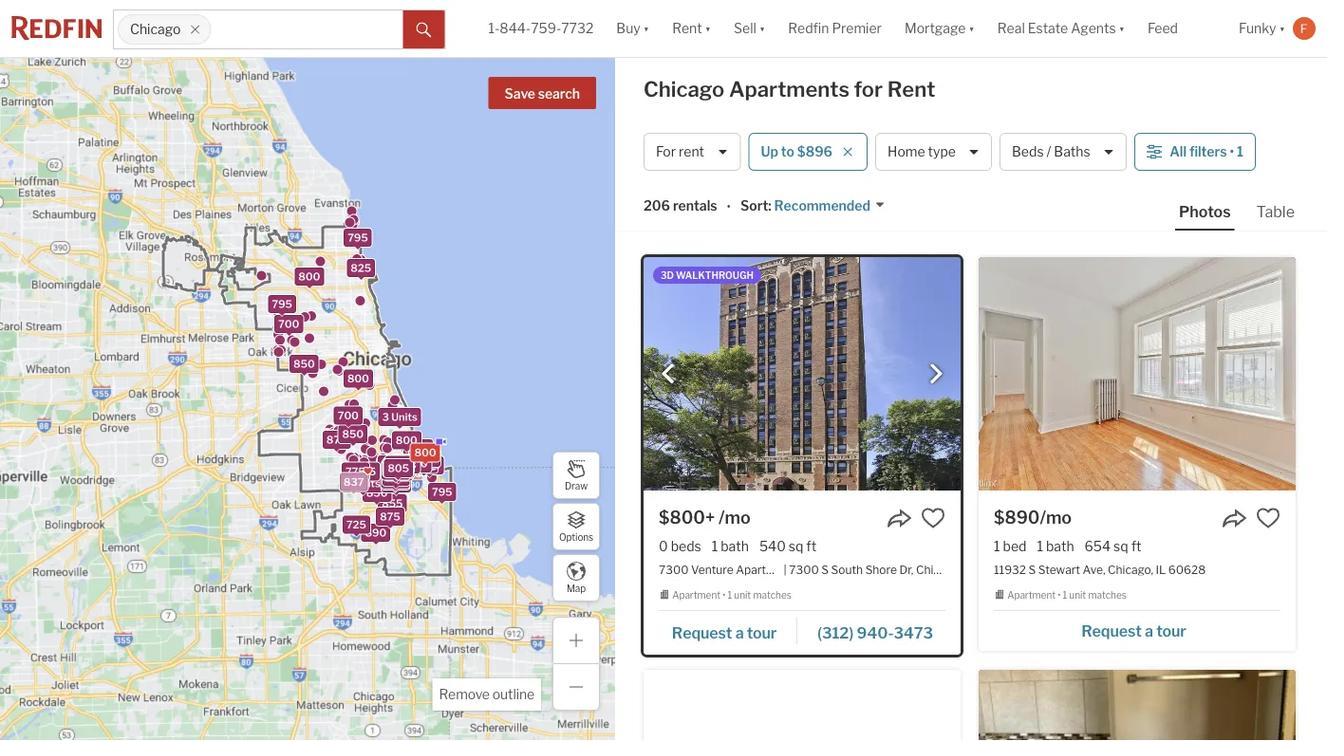 Task type: describe. For each thing, give the bounding box(es) containing it.
60649
[[977, 563, 1015, 577]]

|
[[784, 563, 787, 577]]

mortgage
[[905, 20, 966, 36]]

sq for $890 /mo
[[1114, 538, 1129, 555]]

apartment for $890 /mo
[[1008, 590, 1056, 601]]

map region
[[0, 0, 684, 742]]

750
[[388, 460, 409, 472]]

206
[[644, 198, 670, 214]]

1 up venture
[[712, 538, 718, 555]]

bath for $890 /mo
[[1046, 538, 1074, 555]]

740
[[388, 466, 409, 478]]

bed
[[1003, 538, 1027, 555]]

$890
[[994, 507, 1040, 528]]

$800+
[[659, 507, 715, 528]]

shore
[[866, 563, 897, 577]]

baths
[[1054, 144, 1091, 160]]

matches for $890 /mo
[[1089, 590, 1127, 601]]

bath for $800+ /mo
[[721, 538, 749, 555]]

1 right bed
[[1037, 538, 1043, 555]]

654
[[1085, 538, 1111, 555]]

recommended button
[[772, 197, 886, 215]]

beds / baths
[[1012, 144, 1091, 160]]

540 sq ft
[[760, 538, 817, 555]]

tour for leftmost request a tour button
[[747, 624, 777, 642]]

all filters • 1 button
[[1135, 133, 1256, 171]]

buy ▾ button
[[605, 0, 661, 57]]

1 horizontal spatial apartment
[[736, 563, 794, 577]]

redfin premier button
[[777, 0, 893, 57]]

/mo for $800+ /mo
[[719, 507, 751, 528]]

mortgage ▾ button
[[893, 0, 986, 57]]

(312) 940-3473
[[818, 624, 934, 642]]

(312) 940-3473 link
[[798, 615, 946, 647]]

stewart
[[1039, 563, 1081, 577]]

0 vertical spatial 2 units
[[381, 459, 416, 471]]

all filters • 1
[[1170, 144, 1244, 160]]

beds / baths button
[[1000, 133, 1127, 171]]

filters
[[1190, 144, 1227, 160]]

real
[[998, 20, 1025, 36]]

▾ for rent ▾
[[705, 20, 711, 36]]

0 horizontal spatial 700
[[278, 318, 299, 330]]

1 il from the left
[[964, 563, 974, 577]]

beds
[[671, 538, 701, 555]]

remove chicago image
[[189, 24, 201, 35]]

7300 venture apartment homes
[[659, 563, 835, 577]]

a for rightmost request a tour button
[[1145, 622, 1154, 640]]

• down venture
[[723, 590, 726, 601]]

for
[[656, 144, 676, 160]]

sell ▾ button
[[734, 0, 766, 57]]

buy ▾ button
[[617, 0, 650, 57]]

(312)
[[818, 624, 854, 642]]

options
[[559, 532, 594, 543]]

5 ▾ from the left
[[1119, 20, 1125, 36]]

save
[[505, 86, 535, 102]]

1 vertical spatial 2
[[346, 478, 352, 490]]

south
[[831, 563, 863, 577]]

favorite button checkbox
[[921, 506, 946, 531]]

save search button
[[489, 77, 596, 109]]

save search
[[505, 86, 580, 102]]

chicago for chicago apartments for rent
[[644, 76, 725, 102]]

11932
[[994, 563, 1026, 577]]

mortgage ▾
[[905, 20, 975, 36]]

7732
[[561, 20, 594, 36]]

walkthrough
[[676, 270, 754, 281]]

unit for $890 /mo
[[1070, 590, 1086, 601]]

rent
[[679, 144, 705, 160]]

buy
[[617, 20, 641, 36]]

homes
[[797, 563, 835, 577]]

request for rightmost request a tour button
[[1082, 622, 1142, 640]]

all
[[1170, 144, 1187, 160]]

draw
[[565, 481, 588, 492]]

3d
[[661, 270, 674, 281]]

sq for $800+ /mo
[[789, 538, 804, 555]]

real estate agents ▾
[[998, 20, 1125, 36]]

search
[[538, 86, 580, 102]]

table button
[[1253, 201, 1299, 229]]

rentals
[[673, 198, 717, 214]]

estate
[[1028, 20, 1068, 36]]

up to $896 button
[[749, 133, 868, 171]]

1 vertical spatial 2 units
[[346, 478, 381, 490]]

photo of 11932 s stewart ave, chicago, il 60628 image
[[979, 257, 1296, 491]]

1 inside button
[[1237, 144, 1244, 160]]

premier
[[832, 20, 882, 36]]

request a tour for rightmost request a tour button
[[1082, 622, 1187, 640]]

photos
[[1179, 202, 1231, 221]]

844-
[[500, 20, 531, 36]]

apartments
[[729, 76, 850, 102]]

for
[[854, 76, 883, 102]]

type
[[928, 144, 956, 160]]

up
[[761, 144, 779, 160]]

remove outline button
[[432, 679, 541, 711]]

remove up to $896 image
[[842, 146, 854, 158]]

funky ▾
[[1239, 20, 1286, 36]]

photos button
[[1176, 201, 1253, 231]]

feed
[[1148, 20, 1178, 36]]

favorite button image for $800+ /mo
[[921, 506, 946, 531]]

1 bath for $800+
[[712, 538, 749, 555]]

805
[[388, 462, 409, 475]]

2 il from the left
[[1156, 563, 1166, 577]]

3d walkthrough
[[661, 270, 754, 281]]



Task type: locate. For each thing, give the bounding box(es) containing it.
1 horizontal spatial request
[[1082, 622, 1142, 640]]

home
[[888, 144, 925, 160]]

0 horizontal spatial rent
[[672, 20, 702, 36]]

▾ for sell ▾
[[760, 20, 766, 36]]

tour down "60628"
[[1157, 622, 1187, 640]]

1 horizontal spatial request a tour button
[[994, 615, 1281, 644]]

1 sq from the left
[[789, 538, 804, 555]]

759-
[[531, 20, 561, 36]]

2 1 bath from the left
[[1037, 538, 1074, 555]]

1 horizontal spatial 2 units
[[381, 459, 416, 471]]

venture
[[691, 563, 734, 577]]

user photo image
[[1293, 17, 1316, 40]]

il
[[964, 563, 974, 577], [1156, 563, 1166, 577]]

/mo right $800+
[[719, 507, 751, 528]]

0 vertical spatial chicago
[[130, 21, 181, 37]]

rent right for
[[887, 76, 936, 102]]

request a tour button
[[994, 615, 1281, 644], [659, 617, 798, 645]]

apartment down venture
[[672, 590, 721, 601]]

dr,
[[900, 563, 914, 577]]

865
[[385, 475, 406, 487]]

request a tour button down 11932 s stewart ave, chicago, il 60628 at the bottom right
[[994, 615, 1281, 644]]

1 bath for $890
[[1037, 538, 1074, 555]]

725
[[346, 519, 366, 531]]

▾ right buy
[[643, 20, 650, 36]]

1 horizontal spatial favorite button image
[[1256, 506, 1281, 531]]

2
[[381, 459, 388, 471], [346, 478, 352, 490]]

apartment for $800+ /mo
[[672, 590, 721, 601]]

agents
[[1071, 20, 1116, 36]]

chicago
[[130, 21, 181, 37], [644, 76, 725, 102]]

3 ▾ from the left
[[760, 20, 766, 36]]

home type button
[[876, 133, 992, 171]]

820
[[385, 473, 406, 485]]

apartment • 1 unit matches for $800+ /mo
[[672, 590, 792, 601]]

▾ for funky ▾
[[1280, 20, 1286, 36]]

1 right filters
[[1237, 144, 1244, 160]]

▾ for buy ▾
[[643, 20, 650, 36]]

1 /mo from the left
[[719, 507, 751, 528]]

0 horizontal spatial chicago
[[130, 21, 181, 37]]

a for leftmost request a tour button
[[736, 624, 744, 642]]

2 ▾ from the left
[[705, 20, 711, 36]]

request a tour for leftmost request a tour button
[[672, 624, 777, 642]]

tour
[[1157, 622, 1187, 640], [747, 624, 777, 642]]

1 vertical spatial chicago
[[644, 76, 725, 102]]

3473
[[894, 624, 934, 642]]

apartment • 1 unit matches down stewart
[[1008, 590, 1127, 601]]

1 horizontal spatial 700
[[338, 410, 359, 422]]

il left 60649
[[964, 563, 974, 577]]

0 horizontal spatial matches
[[753, 590, 792, 601]]

apartment down 11932
[[1008, 590, 1056, 601]]

ft right 654
[[1132, 538, 1142, 555]]

ave,
[[1083, 563, 1106, 577]]

1 horizontal spatial 7300
[[789, 563, 819, 577]]

▾ for mortgage ▾
[[969, 20, 975, 36]]

1 7300 from the left
[[659, 563, 689, 577]]

redfin premier
[[788, 20, 882, 36]]

▾ right mortgage
[[969, 20, 975, 36]]

/mo up stewart
[[1040, 507, 1072, 528]]

buy ▾
[[617, 20, 650, 36]]

1 horizontal spatial s
[[1029, 563, 1036, 577]]

1 horizontal spatial 2
[[381, 459, 388, 471]]

0 horizontal spatial apartment
[[672, 590, 721, 601]]

0 horizontal spatial s
[[822, 563, 829, 577]]

1 horizontal spatial chicago,
[[1108, 563, 1154, 577]]

1 horizontal spatial /mo
[[1040, 507, 1072, 528]]

bath up 7300 venture apartment homes
[[721, 538, 749, 555]]

1 apartment • 1 unit matches from the left
[[672, 590, 792, 601]]

654 sq ft
[[1085, 538, 1142, 555]]

▾
[[643, 20, 650, 36], [705, 20, 711, 36], [760, 20, 766, 36], [969, 20, 975, 36], [1119, 20, 1125, 36], [1280, 20, 1286, 36]]

previous button image
[[659, 365, 678, 384]]

795
[[348, 232, 368, 244], [272, 298, 292, 311], [356, 466, 376, 478], [432, 486, 452, 498]]

0 vertical spatial units
[[391, 411, 418, 424]]

chicago, right the 'dr,'
[[916, 563, 962, 577]]

▾ left user photo
[[1280, 20, 1286, 36]]

1 down 7300 venture apartment homes
[[728, 590, 732, 601]]

0 horizontal spatial il
[[964, 563, 974, 577]]

rent ▾ button
[[672, 0, 711, 57]]

request for leftmost request a tour button
[[672, 624, 732, 642]]

None search field
[[211, 10, 403, 48]]

0 horizontal spatial 770
[[387, 462, 407, 474]]

1 1 bath from the left
[[712, 538, 749, 555]]

6 ▾ from the left
[[1280, 20, 1286, 36]]

matches for $800+ /mo
[[753, 590, 792, 601]]

ft up homes
[[806, 538, 817, 555]]

chicago apartments for rent
[[644, 76, 936, 102]]

1 horizontal spatial a
[[1145, 622, 1154, 640]]

780
[[386, 465, 406, 477]]

▾ left sell
[[705, 20, 711, 36]]

540
[[760, 538, 786, 555]]

0 horizontal spatial tour
[[747, 624, 777, 642]]

0 horizontal spatial 7300
[[659, 563, 689, 577]]

a up the photo of 1519 w 114th pl, chicago, il 60643
[[1145, 622, 1154, 640]]

for rent
[[656, 144, 705, 160]]

request a tour down venture
[[672, 624, 777, 642]]

apartment down '540'
[[736, 563, 794, 577]]

• inside 206 rentals •
[[727, 199, 731, 215]]

0 horizontal spatial 775
[[346, 466, 365, 478]]

ft for $890 /mo
[[1132, 538, 1142, 555]]

1 horizontal spatial rent
[[887, 76, 936, 102]]

ft for $800+ /mo
[[806, 538, 817, 555]]

▾ right sell
[[760, 20, 766, 36]]

2 favorite button image from the left
[[1256, 506, 1281, 531]]

• inside button
[[1230, 144, 1234, 160]]

0 horizontal spatial request a tour
[[672, 624, 777, 642]]

favorite button image for $890 /mo
[[1256, 506, 1281, 531]]

1 vertical spatial 700
[[338, 410, 359, 422]]

1 bath
[[712, 538, 749, 555], [1037, 538, 1074, 555]]

1
[[1237, 144, 1244, 160], [712, 538, 718, 555], [994, 538, 1000, 555], [1037, 538, 1043, 555], [728, 590, 732, 601], [1063, 590, 1067, 601]]

850
[[294, 358, 315, 370], [342, 428, 364, 441], [406, 458, 428, 470], [366, 487, 388, 499]]

2 bath from the left
[[1046, 538, 1074, 555]]

1 horizontal spatial 775
[[386, 471, 406, 483]]

0 horizontal spatial request
[[672, 624, 732, 642]]

sort
[[741, 198, 768, 214]]

1 horizontal spatial 1 bath
[[1037, 538, 1074, 555]]

3 units
[[382, 411, 418, 424]]

feed button
[[1137, 0, 1228, 57]]

• left sort
[[727, 199, 731, 215]]

request down 11932 s stewart ave, chicago, il 60628 at the bottom right
[[1082, 622, 1142, 640]]

2 apartment • 1 unit matches from the left
[[1008, 590, 1127, 601]]

favorite button checkbox
[[1256, 506, 1281, 531]]

sell ▾
[[734, 20, 766, 36]]

1 matches from the left
[[753, 590, 792, 601]]

unit
[[734, 590, 751, 601], [1070, 590, 1086, 601]]

1 vertical spatial 825
[[412, 451, 433, 463]]

890
[[411, 455, 433, 467], [386, 461, 407, 474], [385, 464, 406, 477], [365, 527, 387, 539]]

rent inside rent ▾ dropdown button
[[672, 20, 702, 36]]

unit for $800+ /mo
[[734, 590, 751, 601]]

1 vertical spatial units
[[390, 459, 416, 471]]

837
[[344, 476, 364, 488]]

matches down the |
[[753, 590, 792, 601]]

bath up stewart
[[1046, 538, 1074, 555]]

0 vertical spatial rent
[[672, 20, 702, 36]]

855
[[382, 497, 403, 510]]

1 bath from the left
[[721, 538, 749, 555]]

funky
[[1239, 20, 1277, 36]]

1 vertical spatial rent
[[887, 76, 936, 102]]

0 vertical spatial 2
[[381, 459, 388, 471]]

7300 right the |
[[789, 563, 819, 577]]

770
[[414, 458, 434, 471], [387, 462, 407, 474]]

1 favorite button image from the left
[[921, 506, 946, 531]]

unit down 7300 venture apartment homes
[[734, 590, 751, 601]]

• down stewart
[[1058, 590, 1061, 601]]

request a tour
[[1082, 622, 1187, 640], [672, 624, 777, 642]]

1 horizontal spatial apartment • 1 unit matches
[[1008, 590, 1127, 601]]

1 horizontal spatial matches
[[1089, 590, 1127, 601]]

2 chicago, from the left
[[1108, 563, 1154, 577]]

map
[[567, 583, 586, 595]]

1-844-759-7732 link
[[488, 20, 594, 36]]

to
[[781, 144, 795, 160]]

apartment
[[736, 563, 794, 577], [672, 590, 721, 601], [1008, 590, 1056, 601]]

1 left bed
[[994, 538, 1000, 555]]

$896
[[797, 144, 833, 160]]

1 horizontal spatial 825
[[412, 451, 433, 463]]

matches down 11932 s stewart ave, chicago, il 60628 at the bottom right
[[1089, 590, 1127, 601]]

/mo
[[719, 507, 751, 528], [1040, 507, 1072, 528]]

/mo for $890 /mo
[[1040, 507, 1072, 528]]

table
[[1257, 202, 1295, 221]]

rent ▾
[[672, 20, 711, 36]]

745
[[387, 463, 407, 476]]

0 horizontal spatial apartment • 1 unit matches
[[672, 590, 792, 601]]

submit search image
[[416, 23, 431, 38]]

0 horizontal spatial chicago,
[[916, 563, 962, 577]]

1 ft from the left
[[806, 538, 817, 555]]

rent
[[672, 20, 702, 36], [887, 76, 936, 102]]

chicago for chicago
[[130, 21, 181, 37]]

sell ▾ button
[[723, 0, 777, 57]]

2 895 from the left
[[419, 459, 440, 472]]

unit down ave,
[[1070, 590, 1086, 601]]

2 s from the left
[[1029, 563, 1036, 577]]

a down 7300 venture apartment homes
[[736, 624, 744, 642]]

705
[[386, 464, 407, 476]]

redfin
[[788, 20, 829, 36]]

beds
[[1012, 144, 1044, 160]]

tour for rightmost request a tour button
[[1157, 622, 1187, 640]]

1 chicago, from the left
[[916, 563, 962, 577]]

860
[[413, 453, 435, 466]]

/
[[1047, 144, 1051, 160]]

0 horizontal spatial 895
[[389, 459, 410, 471]]

940-
[[857, 624, 894, 642]]

0 horizontal spatial favorite button image
[[921, 506, 946, 531]]

1 bed
[[994, 538, 1027, 555]]

1 horizontal spatial tour
[[1157, 622, 1187, 640]]

206 rentals •
[[644, 198, 731, 215]]

real estate agents ▾ button
[[986, 0, 1137, 57]]

1 horizontal spatial ft
[[1132, 538, 1142, 555]]

0 vertical spatial 825
[[351, 262, 371, 275]]

1 horizontal spatial 895
[[419, 459, 440, 472]]

1 down stewart
[[1063, 590, 1067, 601]]

0 horizontal spatial 2 units
[[346, 478, 381, 490]]

1 895 from the left
[[389, 459, 410, 471]]

2 sq from the left
[[1114, 538, 1129, 555]]

2 vertical spatial units
[[354, 478, 381, 490]]

1 horizontal spatial unit
[[1070, 590, 1086, 601]]

1 bath up stewart
[[1037, 538, 1074, 555]]

request down venture
[[672, 624, 732, 642]]

0 horizontal spatial sq
[[789, 538, 804, 555]]

$890 /mo
[[994, 507, 1072, 528]]

s right 11932
[[1029, 563, 1036, 577]]

s left south on the right of the page
[[822, 563, 829, 577]]

request a tour down 11932 s stewart ave, chicago, il 60628 at the bottom right
[[1082, 622, 1187, 640]]

draw button
[[553, 452, 600, 499]]

2 up 725
[[346, 478, 352, 490]]

rent right buy ▾
[[672, 20, 702, 36]]

0 horizontal spatial /mo
[[719, 507, 751, 528]]

0 horizontal spatial 1 bath
[[712, 538, 749, 555]]

0 horizontal spatial request a tour button
[[659, 617, 798, 645]]

for rent button
[[644, 133, 741, 171]]

825
[[351, 262, 371, 275], [412, 451, 433, 463]]

1 horizontal spatial 770
[[414, 458, 434, 471]]

1 horizontal spatial chicago
[[644, 76, 725, 102]]

7300 down 0 beds
[[659, 563, 689, 577]]

outline
[[493, 687, 535, 703]]

2 ft from the left
[[1132, 538, 1142, 555]]

sq right '540'
[[789, 538, 804, 555]]

0 horizontal spatial unit
[[734, 590, 751, 601]]

2 7300 from the left
[[789, 563, 819, 577]]

chicago, down 654 sq ft
[[1108, 563, 1154, 577]]

| 7300 s south shore dr, chicago, il 60649
[[784, 563, 1015, 577]]

0 beds
[[659, 538, 701, 555]]

tour down 7300 venture apartment homes
[[747, 624, 777, 642]]

1 horizontal spatial sq
[[1114, 538, 1129, 555]]

1 horizontal spatial bath
[[1046, 538, 1074, 555]]

0 horizontal spatial a
[[736, 624, 744, 642]]

photo of 1519 w 114th pl, chicago, il 60643 image
[[979, 670, 1296, 742]]

▾ right "agents"
[[1119, 20, 1125, 36]]

up to $896
[[761, 144, 833, 160]]

favorite button image
[[921, 506, 946, 531], [1256, 506, 1281, 531]]

sort :
[[741, 198, 772, 214]]

request a tour button down venture
[[659, 617, 798, 645]]

2 /mo from the left
[[1040, 507, 1072, 528]]

apartment • 1 unit matches for $890 /mo
[[1008, 590, 1127, 601]]

photo of 7300 s south shore dr, chicago, il 60649 image
[[644, 257, 961, 491]]

0 vertical spatial 700
[[278, 318, 299, 330]]

1 horizontal spatial request a tour
[[1082, 622, 1187, 640]]

2 matches from the left
[[1089, 590, 1127, 601]]

matches
[[753, 590, 792, 601], [1089, 590, 1127, 601]]

0 horizontal spatial bath
[[721, 538, 749, 555]]

map button
[[553, 555, 600, 602]]

il left "60628"
[[1156, 563, 1166, 577]]

sq right 654
[[1114, 538, 1129, 555]]

4 ▾ from the left
[[969, 20, 975, 36]]

next button image
[[927, 365, 946, 384]]

60628
[[1169, 563, 1206, 577]]

2 left 870
[[381, 459, 388, 471]]

1 horizontal spatial il
[[1156, 563, 1166, 577]]

1 unit from the left
[[734, 590, 751, 601]]

$800+ /mo
[[659, 507, 751, 528]]

720
[[390, 463, 411, 475]]

sell
[[734, 20, 757, 36]]

1 ▾ from the left
[[643, 20, 650, 36]]

•
[[1230, 144, 1234, 160], [727, 199, 731, 215], [723, 590, 726, 601], [1058, 590, 1061, 601]]

0 horizontal spatial 2
[[346, 478, 352, 490]]

1 bath up 7300 venture apartment homes
[[712, 538, 749, 555]]

chicago,
[[916, 563, 962, 577], [1108, 563, 1154, 577]]

apartment • 1 unit matches down 7300 venture apartment homes
[[672, 590, 792, 601]]

0 horizontal spatial ft
[[806, 538, 817, 555]]

• right filters
[[1230, 144, 1234, 160]]

chicago down rent ▾ dropdown button
[[644, 76, 725, 102]]

0 horizontal spatial 825
[[351, 262, 371, 275]]

2 horizontal spatial apartment
[[1008, 590, 1056, 601]]

2 unit from the left
[[1070, 590, 1086, 601]]

chicago left remove chicago icon
[[130, 21, 181, 37]]

1 s from the left
[[822, 563, 829, 577]]

870
[[388, 460, 409, 472]]

1-
[[488, 20, 500, 36]]



Task type: vqa. For each thing, say whether or not it's contained in the screenshot.
Photo of 7300 S South Shore Dr, Chicago, IL 60649
yes



